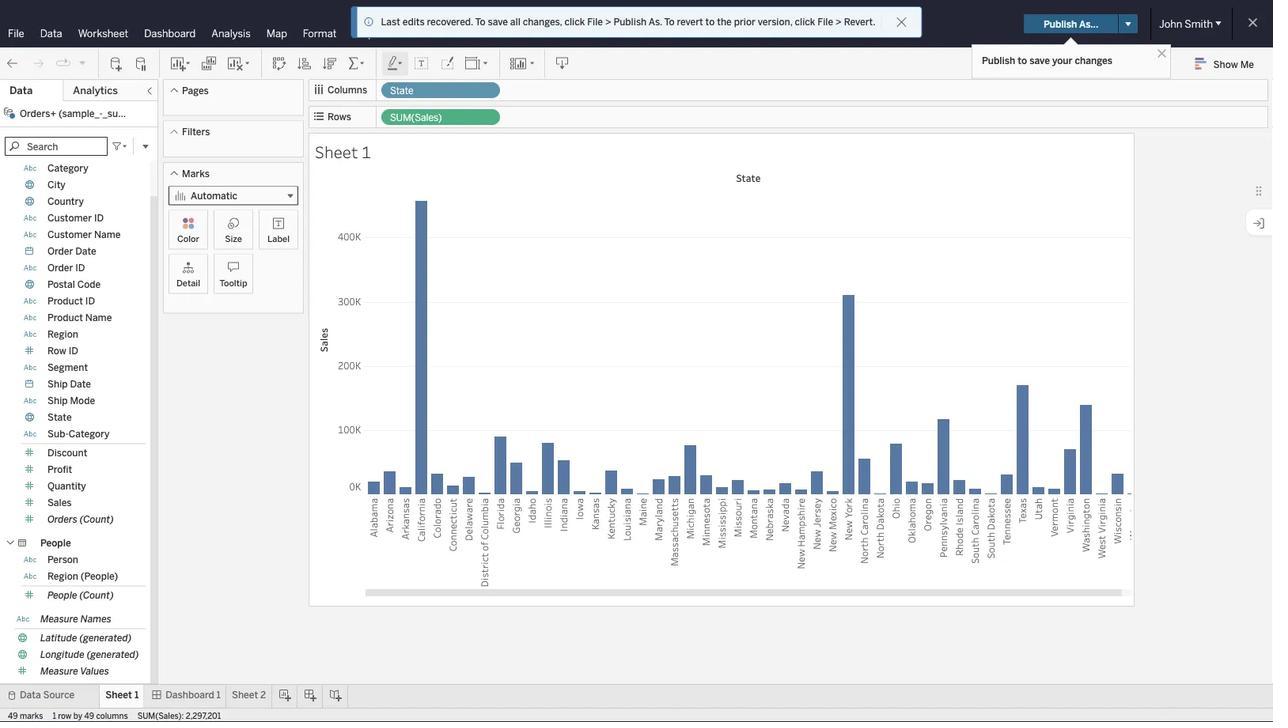 Task type: vqa. For each thing, say whether or not it's contained in the screenshot.
Search IMAGE
no



Task type: describe. For each thing, give the bounding box(es) containing it.
Missouri, State. Press Space to toggle selection. Press Escape to go back to the left margin. Use arrow keys to navigate headers text field
[[729, 495, 745, 590]]

people (count)
[[47, 590, 114, 601]]

date for ship date
[[70, 379, 91, 390]]

0 horizontal spatial file
[[8, 27, 24, 40]]

0 vertical spatial sheet 1
[[315, 141, 371, 163]]

publish as... button
[[1024, 14, 1118, 33]]

tooltip
[[220, 278, 247, 288]]

ship mode
[[47, 395, 95, 407]]

order date
[[47, 246, 96, 257]]

product id
[[47, 296, 95, 307]]

worksheet
[[78, 27, 128, 40]]

sum(sales)
[[390, 112, 442, 123]]

_superstore)
[[103, 108, 159, 119]]

2 horizontal spatial file
[[818, 16, 833, 28]]

1 down columns
[[362, 141, 371, 163]]

2 49 from the left
[[84, 711, 94, 721]]

by
[[73, 711, 82, 721]]

marks. press enter to open the view data window.. use arrow keys to navigate data visualization elements. image
[[366, 186, 1141, 495]]

measure values
[[40, 666, 109, 677]]

people for people
[[40, 538, 71, 549]]

columns
[[328, 84, 367, 96]]

version,
[[758, 16, 792, 28]]

new worksheet image
[[169, 56, 191, 72]]

all
[[510, 16, 520, 28]]

id for customer id
[[94, 212, 104, 224]]

fit image
[[464, 56, 490, 72]]

help
[[353, 27, 374, 40]]

orders+
[[20, 108, 56, 119]]

clear sheet image
[[226, 56, 252, 72]]

orders
[[47, 514, 77, 525]]

Georgia, State. Press Space to toggle selection. Press Escape to go back to the left margin. Use arrow keys to navigate headers text field
[[508, 495, 524, 590]]

2 horizontal spatial sheet
[[315, 141, 358, 163]]

Nebraska, State. Press Space to toggle selection. Press Escape to go back to the left margin. Use arrow keys to navigate headers text field
[[761, 495, 777, 590]]

mode
[[70, 395, 95, 407]]

South Carolina, State. Press Space to toggle selection. Press Escape to go back to the left margin. Use arrow keys to navigate headers text field
[[967, 495, 983, 590]]

ship for ship date
[[47, 379, 68, 390]]

1 49 from the left
[[8, 711, 18, 721]]

Connecticut, State. Press Space to toggle selection. Press Escape to go back to the left margin. Use arrow keys to navigate headers text field
[[445, 495, 460, 590]]

marks
[[20, 711, 43, 721]]

swap rows and columns image
[[271, 56, 287, 72]]

name for customer name
[[94, 229, 121, 241]]

names
[[80, 614, 111, 625]]

me
[[1240, 58, 1254, 70]]

the
[[717, 16, 732, 28]]

latitude
[[40, 633, 77, 644]]

Kansas, State. Press Space to toggle selection. Press Escape to go back to the left margin. Use arrow keys to navigate headers text field
[[587, 495, 603, 590]]

segment
[[47, 362, 88, 373]]

measure names
[[40, 614, 111, 625]]

product for product name
[[47, 312, 83, 324]]

Texas, State. Press Space to toggle selection. Press Escape to go back to the left margin. Use arrow keys to navigate headers text field
[[1014, 495, 1030, 590]]

Pennsylvania, State. Press Space to toggle selection. Press Escape to go back to the left margin. Use arrow keys to navigate headers text field
[[935, 495, 951, 590]]

rows
[[328, 111, 351, 123]]

postal
[[47, 279, 75, 290]]

(tableau
[[641, 16, 692, 31]]

detail
[[176, 278, 200, 288]]

save inside "last edits recovered. to save all changes, click file > publish as. to revert to the prior version, click file > revert." alert
[[488, 16, 508, 28]]

sorted ascending by sum of sales within state image
[[297, 56, 313, 72]]

1 vertical spatial data
[[9, 84, 33, 97]]

code
[[77, 279, 101, 290]]

(count) for people (count)
[[80, 590, 114, 601]]

0 horizontal spatial sheet 1
[[105, 690, 139, 701]]

orders (count)
[[47, 514, 114, 525]]

2 vertical spatial data
[[20, 690, 41, 701]]

1 horizontal spatial to
[[1018, 55, 1027, 66]]

Louisiana, State. Press Space to toggle selection. Press Escape to go back to the left margin. Use arrow keys to navigate headers text field
[[619, 495, 635, 590]]

49 marks
[[8, 711, 43, 721]]

analysis
[[211, 27, 251, 40]]

id for product id
[[85, 296, 95, 307]]

publish as...
[[1043, 18, 1098, 29]]

label
[[267, 233, 290, 244]]

postal code
[[47, 279, 101, 290]]

1 horizontal spatial file
[[587, 16, 603, 28]]

pages
[[182, 85, 209, 96]]

download image
[[555, 56, 570, 72]]

1 row by 49 columns
[[53, 711, 128, 721]]

order for order date
[[47, 246, 73, 257]]

sheet 2
[[232, 690, 266, 701]]

Virginia, State. Press Space to toggle selection. Press Escape to go back to the left margin. Use arrow keys to navigate headers text field
[[1062, 495, 1078, 590]]

1 horizontal spatial sheet
[[232, 690, 258, 701]]

john
[[1159, 17, 1182, 30]]

dashboard 1
[[166, 690, 221, 701]]

smith
[[1185, 17, 1213, 30]]

last edits recovered. to save all changes, click file > publish as. to revert to the prior version, click file > revert.
[[381, 16, 876, 28]]

measure for measure values
[[40, 666, 78, 677]]

city
[[47, 179, 65, 191]]

sum(sales): 2,297,201
[[137, 711, 221, 721]]

row
[[58, 711, 72, 721]]

row id
[[47, 345, 78, 357]]

as.
[[649, 16, 662, 28]]

longitude
[[40, 649, 84, 661]]

revert
[[677, 16, 703, 28]]

people for people (count)
[[47, 590, 77, 601]]

District of Columbia, State. Press Space to toggle selection. Press Escape to go back to the left margin. Use arrow keys to navigate headers text field
[[476, 495, 492, 590]]

2
[[260, 690, 266, 701]]

as...
[[1079, 18, 1098, 29]]

Utah, State. Press Space to toggle selection. Press Escape to go back to the left margin. Use arrow keys to navigate headers text field
[[1030, 495, 1046, 590]]

sorted descending by sum of sales within state image
[[322, 56, 338, 72]]

Maryland, State. Press Space to toggle selection. Press Escape to go back to the left margin. Use arrow keys to navigate headers text field
[[650, 495, 666, 590]]

1 up "2,297,201"
[[216, 690, 221, 701]]

(count) for orders (count)
[[80, 514, 114, 525]]

(generated) for longitude (generated)
[[87, 649, 139, 661]]

Indiana, State. Press Space to toggle selection. Press Escape to go back to the left margin. Use arrow keys to navigate headers text field
[[555, 495, 571, 590]]

order for order id
[[47, 262, 73, 274]]

region for region
[[47, 329, 78, 340]]

New Hampshire, State. Press Space to toggle selection. Press Escape to go back to the left margin. Use arrow keys to navigate headers text field
[[793, 495, 809, 590]]

discount
[[47, 447, 87, 459]]

orders+ (sample_-_superstore)
[[20, 108, 159, 119]]

region for region (people)
[[47, 571, 78, 582]]

redo image
[[30, 56, 46, 72]]

ship for ship mode
[[47, 395, 68, 407]]

0 horizontal spatial state
[[47, 412, 72, 423]]

(sample_-
[[59, 108, 103, 119]]

Kentucky, State. Press Space to toggle selection. Press Escape to go back to the left margin. Use arrow keys to navigate headers text field
[[603, 495, 619, 590]]

format workbook image
[[439, 56, 455, 72]]

2,297,201
[[186, 711, 221, 721]]

show/hide cards image
[[510, 56, 535, 72]]

2 to from the left
[[664, 16, 675, 28]]

Arkansas, State. Press Space to toggle selection. Press Escape to go back to the left margin. Use arrow keys to navigate headers text field
[[397, 495, 413, 590]]

sum(sales):
[[137, 711, 184, 721]]

West Virginia, State. Press Space to toggle selection. Press Escape to go back to the left margin. Use arrow keys to navigate headers text field
[[1093, 495, 1109, 590]]

1 up "sum(sales):"
[[134, 690, 139, 701]]

publish to save your changes
[[982, 55, 1112, 66]]

Idaho, State. Press Space to toggle selection. Press Escape to go back to the left margin. Use arrow keys to navigate headers text field
[[524, 495, 540, 590]]

sub-category
[[47, 428, 110, 440]]

new
[[547, 16, 574, 31]]

customer for customer id
[[47, 212, 92, 224]]

map
[[266, 27, 287, 40]]



Task type: locate. For each thing, give the bounding box(es) containing it.
New York, State. Press Space to toggle selection. Press Escape to go back to the left margin. Use arrow keys to navigate headers text field
[[840, 495, 856, 590]]

Florida, State. Press Space to toggle selection. Press Escape to go back to the left margin. Use arrow keys to navigate headers text field
[[492, 495, 508, 590]]

Michigan, State. Press Space to toggle selection. Press Escape to go back to the left margin. Use arrow keys to navigate headers text field
[[682, 495, 698, 590]]

click right version,
[[795, 16, 815, 28]]

Arizona, State. Press Space to toggle selection. Press Escape to go back to the left margin. Use arrow keys to navigate headers text field
[[381, 495, 397, 590]]

Maine, State. Press Space to toggle selection. Press Escape to go back to the left margin. Use arrow keys to navigate headers text field
[[635, 495, 650, 590]]

workbook
[[576, 16, 637, 31]]

1 horizontal spatial state
[[390, 85, 413, 97]]

category up city
[[47, 163, 88, 174]]

publish
[[614, 16, 647, 28], [1043, 18, 1077, 29], [982, 55, 1015, 66]]

Oregon, State. Press Space to toggle selection. Press Escape to go back to the left margin. Use arrow keys to navigate headers text field
[[919, 495, 935, 590]]

product down postal
[[47, 296, 83, 307]]

values
[[80, 666, 109, 677]]

state
[[390, 85, 413, 97], [736, 171, 761, 185], [47, 412, 72, 423]]

1 click from the left
[[564, 16, 585, 28]]

last
[[381, 16, 400, 28]]

1 region from the top
[[47, 329, 78, 340]]

1 vertical spatial measure
[[40, 666, 78, 677]]

1 horizontal spatial click
[[795, 16, 815, 28]]

2 measure from the top
[[40, 666, 78, 677]]

click right changes,
[[564, 16, 585, 28]]

publish inside button
[[1043, 18, 1077, 29]]

product down product id at the left top of the page
[[47, 312, 83, 324]]

2 customer from the top
[[47, 229, 92, 241]]

measure down "longitude" at the left bottom of the page
[[40, 666, 78, 677]]

id
[[94, 212, 104, 224], [75, 262, 85, 274], [85, 296, 95, 307], [69, 345, 78, 357]]

2 (count) from the top
[[80, 590, 114, 601]]

1 customer from the top
[[47, 212, 92, 224]]

1 horizontal spatial save
[[1030, 55, 1050, 66]]

2 click from the left
[[795, 16, 815, 28]]

2 horizontal spatial publish
[[1043, 18, 1077, 29]]

collapse image
[[145, 86, 154, 96]]

South Dakota, State. Press Space to toggle selection. Press Escape to go back to the left margin. Use arrow keys to navigate headers text field
[[983, 495, 998, 590]]

customer name
[[47, 229, 121, 241]]

your
[[1052, 55, 1072, 66]]

sub-
[[47, 428, 69, 440]]

0 horizontal spatial publish
[[614, 16, 647, 28]]

measure
[[40, 614, 78, 625], [40, 666, 78, 677]]

date up "mode"
[[70, 379, 91, 390]]

1 vertical spatial order
[[47, 262, 73, 274]]

dashboard up new worksheet icon
[[144, 27, 196, 40]]

click
[[564, 16, 585, 28], [795, 16, 815, 28]]

Delaware, State. Press Space to toggle selection. Press Escape to go back to the left margin. Use arrow keys to navigate headers text field
[[460, 495, 476, 590]]

name
[[94, 229, 121, 241], [85, 312, 112, 324]]

(generated) down the names
[[79, 633, 132, 644]]

2 region from the top
[[47, 571, 78, 582]]

sheet 1 up columns
[[105, 690, 139, 701]]

2 ship from the top
[[47, 395, 68, 407]]

show mark labels image
[[414, 56, 430, 72]]

1 horizontal spatial 49
[[84, 711, 94, 721]]

Tennessee, State. Press Space to toggle selection. Press Escape to go back to the left margin. Use arrow keys to navigate headers text field
[[998, 495, 1014, 590]]

measure up the latitude
[[40, 614, 78, 625]]

id down code
[[85, 296, 95, 307]]

to
[[475, 16, 485, 28], [664, 16, 675, 28]]

0 horizontal spatial >
[[605, 16, 611, 28]]

duplicate image
[[201, 56, 217, 72]]

order up postal
[[47, 262, 73, 274]]

region
[[47, 329, 78, 340], [47, 571, 78, 582]]

latitude (generated)
[[40, 633, 132, 644]]

row
[[47, 345, 66, 357]]

1 vertical spatial (generated)
[[87, 649, 139, 661]]

1 vertical spatial category
[[69, 428, 110, 440]]

customer for customer name
[[47, 229, 92, 241]]

0 horizontal spatial to
[[705, 16, 715, 28]]

file
[[587, 16, 603, 28], [818, 16, 833, 28], [8, 27, 24, 40]]

longitude (generated)
[[40, 649, 139, 661]]

replay animation image
[[55, 56, 71, 71]]

changes,
[[523, 16, 562, 28]]

0 vertical spatial customer
[[47, 212, 92, 224]]

Colorado, State. Press Space to toggle selection. Press Escape to go back to the left margin. Use arrow keys to navigate headers text field
[[429, 495, 445, 590]]

1 vertical spatial date
[[70, 379, 91, 390]]

data down the undo icon
[[9, 84, 33, 97]]

Minnesota, State. Press Space to toggle selection. Press Escape to go back to the left margin. Use arrow keys to navigate headers text field
[[698, 495, 714, 590]]

to right recovered.
[[475, 16, 485, 28]]

file up the undo icon
[[8, 27, 24, 40]]

sheet 1
[[315, 141, 371, 163], [105, 690, 139, 701]]

ship date
[[47, 379, 91, 390]]

changes
[[1075, 55, 1112, 66]]

customer id
[[47, 212, 104, 224]]

to left "your"
[[1018, 55, 1027, 66]]

file left revert. at top
[[818, 16, 833, 28]]

0 horizontal spatial to
[[475, 16, 485, 28]]

category up discount
[[69, 428, 110, 440]]

source
[[43, 690, 75, 701]]

format
[[303, 27, 337, 40]]

1 vertical spatial region
[[47, 571, 78, 582]]

dashboard for dashboard 1
[[166, 690, 214, 701]]

1 horizontal spatial to
[[664, 16, 675, 28]]

people up "person"
[[40, 538, 71, 549]]

edits
[[402, 16, 425, 28]]

quantity
[[47, 481, 86, 492]]

replay animation image
[[78, 58, 87, 67]]

data up marks
[[20, 690, 41, 701]]

revert.
[[844, 16, 876, 28]]

name down customer id
[[94, 229, 121, 241]]

Ohio, State. Press Space to toggle selection. Press Escape to go back to the left margin. Use arrow keys to navigate headers text field
[[888, 495, 904, 590]]

file right new
[[587, 16, 603, 28]]

product for product id
[[47, 296, 83, 307]]

Massachusetts, State. Press Space to toggle selection. Press Escape to go back to the left margin. Use arrow keys to navigate headers text field
[[666, 495, 682, 590]]

1 vertical spatial to
[[1018, 55, 1027, 66]]

New Jersey, State. Press Space to toggle selection. Press Escape to go back to the left margin. Use arrow keys to navigate headers text field
[[809, 495, 824, 590]]

data up replay animation image
[[40, 27, 62, 40]]

undo image
[[5, 56, 21, 72]]

1 vertical spatial ship
[[47, 395, 68, 407]]

john smith
[[1159, 17, 1213, 30]]

0 horizontal spatial click
[[564, 16, 585, 28]]

New Mexico, State. Press Space to toggle selection. Press Escape to go back to the left margin. Use arrow keys to navigate headers text field
[[824, 495, 840, 590]]

region down "person"
[[47, 571, 78, 582]]

Montana, State. Press Space to toggle selection. Press Escape to go back to the left margin. Use arrow keys to navigate headers text field
[[745, 495, 761, 590]]

2 product from the top
[[47, 312, 83, 324]]

1 > from the left
[[605, 16, 611, 28]]

dashboard up sum(sales): 2,297,201
[[166, 690, 214, 701]]

2 > from the left
[[836, 16, 842, 28]]

ship
[[47, 379, 68, 390], [47, 395, 68, 407]]

2 horizontal spatial state
[[736, 171, 761, 185]]

0 horizontal spatial sheet
[[105, 690, 132, 701]]

id for order id
[[75, 262, 85, 274]]

people up measure names
[[47, 590, 77, 601]]

0 vertical spatial save
[[488, 16, 508, 28]]

ship down segment
[[47, 379, 68, 390]]

save left all
[[488, 16, 508, 28]]

49
[[8, 711, 18, 721], [84, 711, 94, 721]]

Iowa, State. Press Space to toggle selection. Press Escape to go back to the left margin. Use arrow keys to navigate headers text field
[[571, 495, 587, 590]]

1 to from the left
[[475, 16, 485, 28]]

dashboard for dashboard
[[144, 27, 196, 40]]

highlight image
[[386, 56, 404, 72]]

sheet down rows
[[315, 141, 358, 163]]

order up order id
[[47, 246, 73, 257]]

Washington, State. Press Space to toggle selection. Press Escape to go back to the left margin. Use arrow keys to navigate headers text field
[[1078, 495, 1093, 590]]

ship down ship date
[[47, 395, 68, 407]]

(people)
[[81, 571, 118, 582]]

0 vertical spatial ship
[[47, 379, 68, 390]]

Oklahoma, State. Press Space to toggle selection. Press Escape to go back to the left margin. Use arrow keys to navigate headers text field
[[904, 495, 919, 590]]

1 vertical spatial dashboard
[[166, 690, 214, 701]]

1
[[362, 141, 371, 163], [134, 690, 139, 701], [216, 690, 221, 701], [53, 711, 56, 721]]

totals image
[[347, 56, 366, 72]]

0 vertical spatial data
[[40, 27, 62, 40]]

Mississippi, State. Press Space to toggle selection. Press Escape to go back to the left margin. Use arrow keys to navigate headers text field
[[714, 495, 729, 590]]

show me button
[[1188, 51, 1268, 76]]

publish left as...
[[1043, 18, 1077, 29]]

publish inside alert
[[614, 16, 647, 28]]

new workbook (tableau public)
[[547, 16, 738, 31]]

region (people)
[[47, 571, 118, 582]]

2 order from the top
[[47, 262, 73, 274]]

recovered.
[[427, 16, 473, 28]]

0 vertical spatial state
[[390, 85, 413, 97]]

pause auto updates image
[[134, 56, 150, 72]]

Wyoming, State. Press Space to toggle selection. Press Escape to go back to the left margin. Use arrow keys to navigate headers text field
[[1125, 495, 1141, 590]]

size
[[225, 233, 242, 244]]

publish for publish to save your changes
[[982, 55, 1015, 66]]

order
[[47, 246, 73, 257], [47, 262, 73, 274]]

North Dakota, State. Press Space to toggle selection. Press Escape to go back to the left margin. Use arrow keys to navigate headers text field
[[872, 495, 888, 590]]

1 vertical spatial sheet 1
[[105, 690, 139, 701]]

date down customer name
[[75, 246, 96, 257]]

Vermont, State. Press Space to toggle selection. Press Escape to go back to the left margin. Use arrow keys to navigate headers text field
[[1046, 495, 1062, 590]]

(generated) up the values
[[87, 649, 139, 661]]

columns
[[96, 711, 128, 721]]

data source
[[20, 690, 75, 701]]

publish for publish as...
[[1043, 18, 1077, 29]]

region up row id
[[47, 329, 78, 340]]

close image
[[1154, 46, 1169, 61]]

0 vertical spatial date
[[75, 246, 96, 257]]

0 vertical spatial order
[[47, 246, 73, 257]]

Illinois, State. Press Space to toggle selection. Press Escape to go back to the left margin. Use arrow keys to navigate headers text field
[[540, 495, 555, 590]]

0 vertical spatial category
[[47, 163, 88, 174]]

people
[[40, 538, 71, 549], [47, 590, 77, 601]]

0 vertical spatial measure
[[40, 614, 78, 625]]

Alabama, State. Press Space to toggle selection. Press Escape to go back to the left margin. Use arrow keys to navigate headers text field
[[366, 495, 381, 590]]

0 vertical spatial to
[[705, 16, 715, 28]]

order id
[[47, 262, 85, 274]]

1 vertical spatial customer
[[47, 229, 92, 241]]

profit
[[47, 464, 72, 475]]

date
[[75, 246, 96, 257], [70, 379, 91, 390]]

customer down country at the left top of page
[[47, 212, 92, 224]]

>
[[605, 16, 611, 28], [836, 16, 842, 28]]

0 vertical spatial people
[[40, 538, 71, 549]]

sheet 1 down rows
[[315, 141, 371, 163]]

0 horizontal spatial save
[[488, 16, 508, 28]]

1 vertical spatial state
[[736, 171, 761, 185]]

1 (count) from the top
[[80, 514, 114, 525]]

0 vertical spatial product
[[47, 296, 83, 307]]

id for row id
[[69, 345, 78, 357]]

0 horizontal spatial 49
[[8, 711, 18, 721]]

data
[[40, 27, 62, 40], [9, 84, 33, 97], [20, 690, 41, 701]]

1 measure from the top
[[40, 614, 78, 625]]

1 vertical spatial product
[[47, 312, 83, 324]]

1 horizontal spatial >
[[836, 16, 842, 28]]

dashboard
[[144, 27, 196, 40], [166, 690, 214, 701]]

(count) down (people)
[[80, 590, 114, 601]]

1 product from the top
[[47, 296, 83, 307]]

1 vertical spatial (count)
[[80, 590, 114, 601]]

1 horizontal spatial sheet 1
[[315, 141, 371, 163]]

California, State. Press Space to toggle selection. Press Escape to go back to the left margin. Use arrow keys to navigate headers text field
[[413, 495, 429, 590]]

publish left as.
[[614, 16, 647, 28]]

color
[[177, 233, 199, 244]]

Search text field
[[5, 137, 108, 156]]

(count) right orders
[[80, 514, 114, 525]]

id up postal code
[[75, 262, 85, 274]]

0 vertical spatial dashboard
[[144, 27, 196, 40]]

sheet left 2
[[232, 690, 258, 701]]

id up customer name
[[94, 212, 104, 224]]

country
[[47, 196, 84, 207]]

1 vertical spatial people
[[47, 590, 77, 601]]

to inside "last edits recovered. to save all changes, click file > publish as. to revert to the prior version, click file > revert." alert
[[705, 16, 715, 28]]

49 left marks
[[8, 711, 18, 721]]

name down product id at the left top of the page
[[85, 312, 112, 324]]

sheet up columns
[[105, 690, 132, 701]]

1 order from the top
[[47, 246, 73, 257]]

North Carolina, State. Press Space to toggle selection. Press Escape to go back to the left margin. Use arrow keys to navigate headers text field
[[856, 495, 872, 590]]

prior
[[734, 16, 755, 28]]

Wisconsin, State. Press Space to toggle selection. Press Escape to go back to the left margin. Use arrow keys to navigate headers text field
[[1109, 495, 1125, 590]]

0 vertical spatial name
[[94, 229, 121, 241]]

marks
[[182, 168, 210, 179]]

id right row
[[69, 345, 78, 357]]

product name
[[47, 312, 112, 324]]

save left "your"
[[1030, 55, 1050, 66]]

person
[[47, 554, 78, 566]]

public)
[[695, 16, 738, 31]]

sales
[[47, 497, 72, 509]]

category
[[47, 163, 88, 174], [69, 428, 110, 440]]

show
[[1213, 58, 1238, 70]]

publish left "your"
[[982, 55, 1015, 66]]

1 ship from the top
[[47, 379, 68, 390]]

info image
[[363, 17, 375, 28]]

1 horizontal spatial publish
[[982, 55, 1015, 66]]

Rhode Island, State. Press Space to toggle selection. Press Escape to go back to the left margin. Use arrow keys to navigate headers text field
[[951, 495, 967, 590]]

new data source image
[[108, 56, 124, 72]]

0 vertical spatial (count)
[[80, 514, 114, 525]]

to right as.
[[664, 16, 675, 28]]

0 vertical spatial region
[[47, 329, 78, 340]]

sheet
[[315, 141, 358, 163], [105, 690, 132, 701], [232, 690, 258, 701]]

customer up order date
[[47, 229, 92, 241]]

name for product name
[[85, 312, 112, 324]]

analytics
[[73, 84, 118, 97]]

filters
[[182, 126, 210, 138]]

1 vertical spatial name
[[85, 312, 112, 324]]

date for order date
[[75, 246, 96, 257]]

2 vertical spatial state
[[47, 412, 72, 423]]

(generated) for latitude (generated)
[[79, 633, 132, 644]]

measure for measure names
[[40, 614, 78, 625]]

Nevada, State. Press Space to toggle selection. Press Escape to go back to the left margin. Use arrow keys to navigate headers text field
[[777, 495, 793, 590]]

1 left row
[[53, 711, 56, 721]]

save
[[488, 16, 508, 28], [1030, 55, 1050, 66]]

1 vertical spatial save
[[1030, 55, 1050, 66]]

product
[[47, 296, 83, 307], [47, 312, 83, 324]]

last edits recovered. to save all changes, click file > publish as. to revert to the prior version, click file > revert. alert
[[381, 15, 876, 29]]

> left as.
[[605, 16, 611, 28]]

to left the
[[705, 16, 715, 28]]

0 vertical spatial (generated)
[[79, 633, 132, 644]]

49 right by
[[84, 711, 94, 721]]

> left revert. at top
[[836, 16, 842, 28]]



